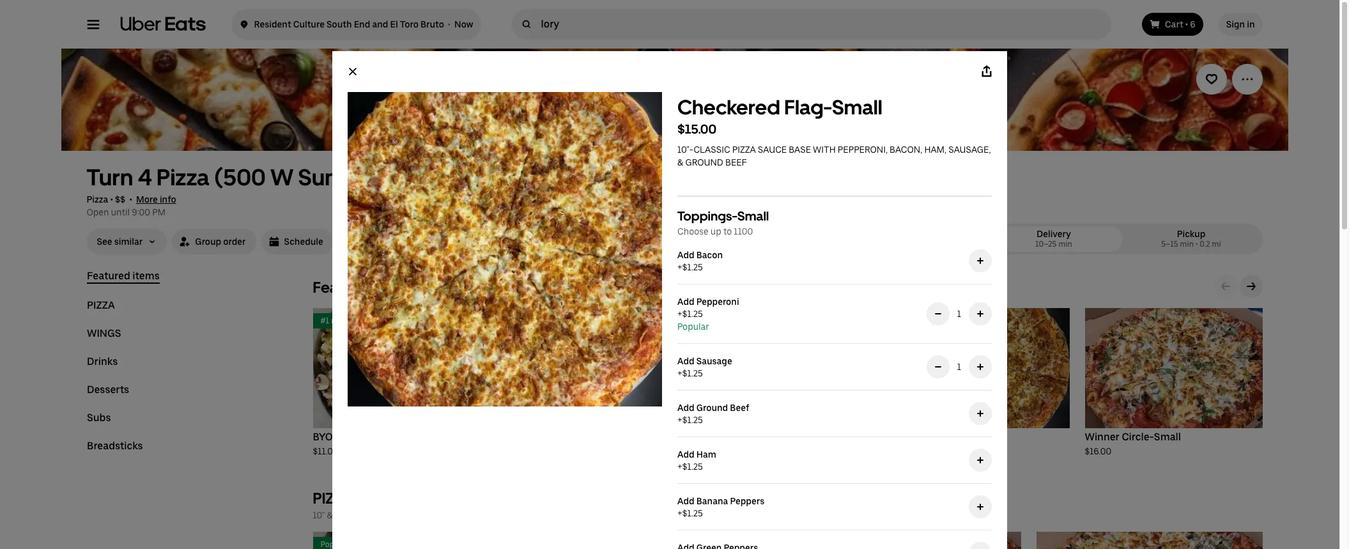 Task type: locate. For each thing, give the bounding box(es) containing it.
& down 10"-
[[678, 157, 684, 168]]

• right $$
[[129, 194, 132, 205]]

subs
[[87, 412, 111, 424]]

(500
[[214, 164, 266, 191]]

schedule button
[[261, 229, 334, 254], [261, 229, 334, 254]]

0 horizontal spatial flag-
[[785, 95, 833, 120]]

beef
[[730, 403, 750, 413]]

liked for byo-small
[[351, 316, 368, 325]]

5 add from the top
[[678, 449, 695, 460]]

$1.25 down sausage
[[683, 368, 703, 378]]

3 add from the top
[[678, 356, 695, 366]]

featured up the #1 most liked
[[313, 278, 376, 297]]

up
[[711, 226, 722, 237]]

$1.25 down banana
[[683, 508, 703, 518]]

share ios button
[[972, 56, 1002, 87]]

pizza for pizza
[[87, 299, 115, 311]]

9:00
[[132, 207, 150, 217]]

city-
[[725, 431, 749, 443]]

drinks
[[87, 355, 117, 368]]

ave)
[[384, 164, 433, 191]]

3 most from the left
[[718, 316, 736, 325]]

2 add from the top
[[678, 297, 695, 307]]

now
[[455, 19, 473, 29]]

1 vertical spatial pizza
[[87, 194, 108, 205]]

& inside '10"-classic pizza sauce base with pepperoni, bacon, ham, sausage, & ground beef'
[[678, 157, 684, 168]]

small inside toppings-small choose up to 1100
[[738, 208, 769, 224]]

add up popular at the bottom right of the page
[[678, 297, 695, 307]]

0 vertical spatial 1
[[958, 309, 962, 319]]

drinks button
[[87, 355, 117, 368]]

0 horizontal spatial checkered
[[678, 95, 781, 120]]

add left sausage
[[678, 356, 695, 366]]

$1.25 inside add bacon + $1.25
[[683, 262, 703, 272]]

2 horizontal spatial pizza
[[732, 144, 756, 155]]

min down pickup
[[1180, 240, 1194, 249]]

dialog dialog
[[332, 51, 1008, 549]]

pizza up wings
[[87, 299, 115, 311]]

checkered flag-small $15.00
[[678, 95, 883, 137]]

most right "#2"
[[525, 316, 543, 325]]

min inside the pickup 5–15 min • 0.2 mi
[[1180, 240, 1194, 249]]

race city-large $20.00
[[699, 431, 776, 456]]

0 vertical spatial pizza
[[157, 164, 210, 191]]

0 horizontal spatial featured items
[[87, 270, 159, 282]]

3 $1.25 from the top
[[683, 368, 703, 378]]

min down delivery
[[1059, 240, 1073, 249]]

pizza up 'info'
[[157, 164, 210, 191]]

group order
[[195, 237, 246, 247]]

1 horizontal spatial checkered
[[892, 431, 944, 443]]

0 horizontal spatial featured
[[87, 270, 130, 282]]

flag- for checkered flag-small $15.00
[[785, 95, 833, 120]]

1 vertical spatial 1
[[958, 362, 962, 372]]

small inside the winner circle-small $16.00
[[1155, 431, 1181, 443]]

2 + from the top
[[678, 309, 683, 319]]

0 horizontal spatial items
[[132, 270, 159, 282]]

$1.25 down bacon at right top
[[683, 262, 703, 272]]

navigation
[[87, 270, 282, 468]]

info
[[160, 194, 176, 205]]

0 vertical spatial flag-
[[785, 95, 833, 120]]

add ham + $1.25
[[678, 449, 717, 472]]

1 1 from the top
[[958, 309, 962, 319]]

2 most from the left
[[525, 316, 543, 325]]

culture
[[293, 19, 325, 29]]

min
[[1059, 240, 1073, 249], [1180, 240, 1194, 249]]

5 + from the top
[[678, 462, 683, 472]]

add inside add sausage + $1.25
[[678, 356, 695, 366]]

add bacon + $1.25
[[678, 250, 723, 272]]

min inside delivery 10–25 min
[[1059, 240, 1073, 249]]

1 horizontal spatial &
[[678, 157, 684, 168]]

pizza up open
[[87, 194, 108, 205]]

add inside add banana peppers + $1.25
[[678, 496, 695, 506]]

+ inside add sausage + $1.25
[[678, 368, 683, 378]]

4 + from the top
[[678, 415, 683, 425]]

toppings-small choose up to 1100
[[678, 208, 769, 237]]

add sausage + $1.25
[[678, 356, 732, 378]]

min for delivery
[[1059, 240, 1073, 249]]

chevron down small image
[[148, 237, 157, 246]]

checkered for checkered flag-small $15.00
[[678, 95, 781, 120]]

+ inside add bacon + $1.25
[[678, 262, 683, 272]]

add ground beef + $1.25
[[678, 403, 750, 425]]

0 horizontal spatial most
[[331, 316, 350, 325]]

pizza up beef
[[732, 144, 756, 155]]

$1.25
[[683, 262, 703, 272], [683, 309, 703, 319], [683, 368, 703, 378], [683, 415, 703, 425], [683, 462, 703, 472], [683, 508, 703, 518]]

2 liked from the left
[[545, 316, 562, 325]]

4 $1.25 from the top
[[683, 415, 703, 425]]

w
[[270, 164, 294, 191]]

to
[[724, 226, 732, 237]]

most
[[331, 316, 350, 325], [525, 316, 543, 325], [718, 316, 736, 325]]

10"-classic pizza sauce base with pepperoni, bacon, ham, sausage, & ground beef
[[678, 144, 991, 168]]

desserts
[[87, 384, 129, 396]]

•
[[448, 19, 451, 29], [1186, 19, 1189, 29], [110, 194, 113, 205], [129, 194, 132, 205], [1196, 240, 1198, 249]]

pizza up 14"
[[313, 489, 354, 508]]

checkered flag-small
[[892, 431, 998, 443]]

add
[[678, 250, 695, 260], [678, 297, 695, 307], [678, 356, 695, 366], [678, 403, 695, 413], [678, 449, 695, 460], [678, 496, 695, 506]]

sign in link
[[1219, 13, 1263, 36]]

sausage
[[697, 356, 732, 366]]

1 $1.25 from the top
[[683, 262, 703, 272]]

pizzas
[[348, 510, 377, 520]]

add inside add pepperoni + $1.25 popular
[[678, 297, 695, 307]]

+
[[678, 262, 683, 272], [678, 309, 683, 319], [678, 368, 683, 378], [678, 415, 683, 425], [678, 462, 683, 472], [678, 508, 683, 518]]

pizza for pizza 10" & 14" pizzas
[[313, 489, 354, 508]]

6 add from the top
[[678, 496, 695, 506]]

6 + from the top
[[678, 508, 683, 518]]

• left 0.2
[[1196, 240, 1198, 249]]

in
[[1247, 19, 1255, 29]]

toro
[[400, 19, 419, 29]]

ground
[[697, 403, 728, 413]]

3 liked from the left
[[738, 316, 755, 325]]

1 + from the top
[[678, 262, 683, 272]]

3 + from the top
[[678, 368, 683, 378]]

liked right #1
[[351, 316, 368, 325]]

1 vertical spatial &
[[327, 510, 333, 520]]

featured items down "see similar"
[[87, 270, 159, 282]]

previous image
[[1221, 281, 1231, 292]]

#3
[[707, 316, 716, 325]]

2 min from the left
[[1180, 240, 1194, 249]]

• left $$
[[110, 194, 113, 205]]

$15.00
[[678, 121, 717, 137]]

see similar
[[97, 237, 143, 247]]

checkered for checkered flag-small
[[892, 431, 944, 443]]

0 vertical spatial checkered
[[678, 95, 781, 120]]

$1.25 down ground
[[683, 415, 703, 425]]

1 horizontal spatial pizza
[[313, 489, 354, 508]]

1 most from the left
[[331, 316, 350, 325]]

2 horizontal spatial most
[[718, 316, 736, 325]]

items
[[132, 270, 159, 282], [379, 278, 418, 297]]

6 $1.25 from the top
[[683, 508, 703, 518]]

add inside add bacon + $1.25
[[678, 250, 695, 260]]

add inside add ground beef + $1.25
[[678, 403, 695, 413]]

small inside checkered flag-small $15.00
[[832, 95, 883, 120]]

cart
[[1165, 19, 1184, 29]]

checkered inside checkered flag-small $15.00
[[678, 95, 781, 120]]

$1.25 up popular at the bottom right of the page
[[683, 309, 703, 319]]

featured up pizza button
[[87, 270, 130, 282]]

4 add from the top
[[678, 403, 695, 413]]

end
[[354, 19, 370, 29]]

most for race
[[718, 316, 736, 325]]

large
[[749, 431, 776, 443]]

pizza 10" & 14" pizzas
[[313, 489, 377, 520]]

uber eats home image
[[120, 17, 206, 32]]

#2
[[514, 316, 523, 325]]

0 horizontal spatial pizza
[[87, 194, 108, 205]]

+ inside add pepperoni + $1.25 popular
[[678, 309, 683, 319]]

breadsticks
[[87, 440, 143, 452]]

three dots horizontal button
[[1232, 64, 1263, 95]]

$1.25 for ham
[[683, 462, 703, 472]]

turn
[[87, 164, 133, 191]]

2 $1.25 from the top
[[683, 309, 703, 319]]

add left ground
[[678, 403, 695, 413]]

1 liked from the left
[[351, 316, 368, 325]]

2 horizontal spatial liked
[[738, 316, 755, 325]]

pizza inside 'pizza 10" & 14" pizzas'
[[313, 489, 354, 508]]

add left banana
[[678, 496, 695, 506]]

1 min from the left
[[1059, 240, 1073, 249]]

small for checkered flag-small
[[971, 431, 998, 443]]

add left the 'ham'
[[678, 449, 695, 460]]

sausage,
[[949, 144, 991, 155]]

with
[[813, 144, 836, 155]]

0 vertical spatial &
[[678, 157, 684, 168]]

$1.25 inside the add ham + $1.25
[[683, 462, 703, 472]]

$1.25 inside add sausage + $1.25
[[683, 368, 703, 378]]

view more options image
[[1241, 73, 1254, 86]]

group
[[195, 237, 221, 247]]

• left the 'now'
[[448, 19, 451, 29]]

0 horizontal spatial pizza
[[87, 299, 115, 311]]

&
[[678, 157, 684, 168], [327, 510, 333, 520]]

+ inside the add ham + $1.25
[[678, 462, 683, 472]]

close image
[[348, 66, 358, 77]]

wings
[[87, 327, 121, 339]]

liked
[[351, 316, 368, 325], [545, 316, 562, 325], [738, 316, 755, 325]]

main navigation menu image
[[87, 18, 99, 31]]

& left 14"
[[327, 510, 333, 520]]

most right #1
[[331, 316, 350, 325]]

2 1 from the top
[[958, 362, 962, 372]]

flag- inside checkered flag-small $15.00
[[785, 95, 833, 120]]

toppings-
[[678, 208, 738, 224]]

$11.00
[[313, 446, 339, 456]]

$1.25 inside add pepperoni + $1.25 popular
[[683, 309, 703, 319]]

1 vertical spatial flag-
[[946, 431, 971, 443]]

delivery 10–25 min
[[1036, 229, 1073, 249]]

delivery
[[1037, 229, 1071, 239]]

2 vertical spatial pizza
[[313, 489, 354, 508]]

1 vertical spatial checkered
[[892, 431, 944, 443]]

el
[[390, 19, 398, 29]]

liked down pepperoni
[[738, 316, 755, 325]]

0 horizontal spatial liked
[[351, 316, 368, 325]]

x button
[[338, 56, 368, 87]]

featured items
[[87, 270, 159, 282], [313, 278, 418, 297]]

featured items up the #1 most liked
[[313, 278, 418, 297]]

5 $1.25 from the top
[[683, 462, 703, 472]]

1 horizontal spatial min
[[1180, 240, 1194, 249]]

0 vertical spatial pizza
[[732, 144, 756, 155]]

0 horizontal spatial &
[[327, 510, 333, 520]]

#1
[[321, 316, 329, 325]]

1 horizontal spatial most
[[525, 316, 543, 325]]

1 vertical spatial pizza
[[87, 299, 115, 311]]

wings button
[[87, 327, 121, 340]]

$20.00
[[699, 446, 726, 456]]

1 horizontal spatial liked
[[545, 316, 562, 325]]

0 horizontal spatial min
[[1059, 240, 1073, 249]]

next image
[[1246, 281, 1257, 292]]

ground
[[686, 157, 724, 168]]

1 add from the top
[[678, 250, 695, 260]]

pizza inside navigation
[[87, 299, 115, 311]]

$1.25 for sausage
[[683, 368, 703, 378]]

1 horizontal spatial flag-
[[946, 431, 971, 443]]

add inside the add ham + $1.25
[[678, 449, 695, 460]]

pickup
[[1177, 229, 1206, 239]]

• left 6
[[1186, 19, 1189, 29]]

$1.25 for pepperoni
[[683, 309, 703, 319]]

add left bacon at right top
[[678, 250, 695, 260]]

banana
[[697, 496, 728, 506]]

liked right "#2"
[[545, 316, 562, 325]]

peppers
[[730, 496, 765, 506]]

$1.25 down the 'ham'
[[683, 462, 703, 472]]

most right #3
[[718, 316, 736, 325]]



Task type: vqa. For each thing, say whether or not it's contained in the screenshot.
min for Pickup
yes



Task type: describe. For each thing, give the bounding box(es) containing it.
beef
[[726, 157, 747, 168]]

• inside the pickup 5–15 min • 0.2 mi
[[1196, 240, 1198, 249]]

group order link
[[172, 229, 256, 254]]

deliver to image
[[239, 17, 249, 32]]

+ inside add banana peppers + $1.25
[[678, 508, 683, 518]]

add for add sausage + $1.25
[[678, 356, 695, 366]]

pizza • $$ • more info open until 9:00 pm
[[87, 194, 176, 217]]

subs button
[[87, 412, 111, 425]]

choose
[[678, 226, 709, 237]]

cart • 6
[[1165, 19, 1196, 29]]

10–25
[[1036, 240, 1057, 249]]

+ inside add ground beef + $1.25
[[678, 415, 683, 425]]

byo-
[[313, 431, 338, 443]]

$1.25 inside add banana peppers + $1.25
[[683, 508, 703, 518]]

#3 most liked
[[707, 316, 755, 325]]

flag- for checkered flag-small
[[946, 431, 971, 443]]

open
[[87, 207, 109, 217]]

until
[[111, 207, 130, 217]]

featured items inside navigation
[[87, 270, 159, 282]]

1 horizontal spatial featured items
[[313, 278, 418, 297]]

share ios image
[[981, 65, 994, 78]]

schedule
[[284, 237, 323, 247]]

resident
[[254, 19, 291, 29]]

small for winner circle-small $16.00
[[1155, 431, 1181, 443]]

add for add ground beef + $1.25
[[678, 403, 695, 413]]

+ for add ham + $1.25
[[678, 462, 683, 472]]

pizza inside '10"-classic pizza sauce base with pepperoni, bacon, ham, sausage, & ground beef'
[[732, 144, 756, 155]]

4
[[138, 164, 152, 191]]

& inside 'pizza 10" & 14" pizzas'
[[327, 510, 333, 520]]

sauce
[[758, 144, 787, 155]]

pepperoni
[[697, 297, 739, 307]]

circle-
[[1122, 431, 1155, 443]]

10"
[[313, 510, 325, 520]]

$1.25 inside add ground beef + $1.25
[[683, 415, 703, 425]]

resident culture south end and el toro bruto • now
[[254, 19, 473, 29]]

popular
[[678, 322, 709, 332]]

pm
[[152, 207, 166, 217]]

small for checkered flag-small $15.00
[[832, 95, 883, 120]]

summit
[[298, 164, 379, 191]]

base
[[789, 144, 811, 155]]

featured items button
[[87, 270, 159, 284]]

add for add banana peppers + $1.25
[[678, 496, 695, 506]]

add for add pepperoni + $1.25 popular
[[678, 297, 695, 307]]

+ for add pepperoni + $1.25 popular
[[678, 309, 683, 319]]

small inside byo-small $11.00
[[338, 431, 365, 443]]

min for pickup
[[1180, 240, 1194, 249]]

navigation containing featured items
[[87, 270, 282, 468]]

south
[[327, 19, 352, 29]]

pizza inside pizza • $$ • more info open until 9:00 pm
[[87, 194, 108, 205]]

ham
[[697, 449, 717, 460]]

1 horizontal spatial pizza
[[157, 164, 210, 191]]

$16.00
[[1085, 446, 1112, 456]]

ham,
[[925, 144, 947, 155]]

add to favorites image
[[1205, 73, 1218, 86]]

1 horizontal spatial items
[[379, 278, 418, 297]]

bruto
[[421, 19, 444, 29]]

sign
[[1227, 19, 1245, 29]]

items inside button
[[132, 270, 159, 282]]

pickup 5–15 min • 0.2 mi
[[1162, 229, 1222, 249]]

similar
[[114, 237, 143, 247]]

[object Object] radio
[[988, 226, 1120, 252]]

pizza button
[[87, 299, 115, 312]]

[object Object] radio
[[1126, 226, 1258, 252]]

bacon,
[[890, 144, 923, 155]]

pepperoni,
[[838, 144, 888, 155]]

order
[[223, 237, 246, 247]]

sign in
[[1227, 19, 1255, 29]]

add banana peppers + $1.25
[[678, 496, 765, 518]]

1 for add sausage
[[958, 362, 962, 372]]

heart outline link
[[1196, 64, 1227, 95]]

add for add bacon + $1.25
[[678, 250, 695, 260]]

6
[[1191, 19, 1196, 29]]

5–15
[[1162, 240, 1179, 249]]

breadsticks button
[[87, 440, 143, 453]]

winner circle-small $16.00
[[1085, 431, 1181, 456]]

add for add ham + $1.25
[[678, 449, 695, 460]]

mi
[[1212, 240, 1222, 249]]

#2 most liked
[[514, 316, 562, 325]]

winner
[[1085, 431, 1120, 443]]

byo-small $11.00
[[313, 431, 365, 456]]

race
[[699, 431, 723, 443]]

$$
[[115, 194, 125, 205]]

+ for add bacon + $1.25
[[678, 262, 683, 272]]

featured inside featured items button
[[87, 270, 130, 282]]

#1 most liked
[[321, 316, 368, 325]]

0.2
[[1200, 240, 1211, 249]]

liked for race city-large
[[738, 316, 755, 325]]

desserts button
[[87, 384, 129, 396]]

1100
[[734, 226, 753, 237]]

$1.25 for bacon
[[683, 262, 703, 272]]

+ for add sausage + $1.25
[[678, 368, 683, 378]]

see
[[97, 237, 112, 247]]

and
[[372, 19, 388, 29]]

more
[[136, 194, 158, 205]]

most for byo-
[[331, 316, 350, 325]]

1 horizontal spatial featured
[[313, 278, 376, 297]]

1 for add pepperoni
[[958, 309, 962, 319]]

add pepperoni + $1.25 popular
[[678, 297, 739, 332]]



